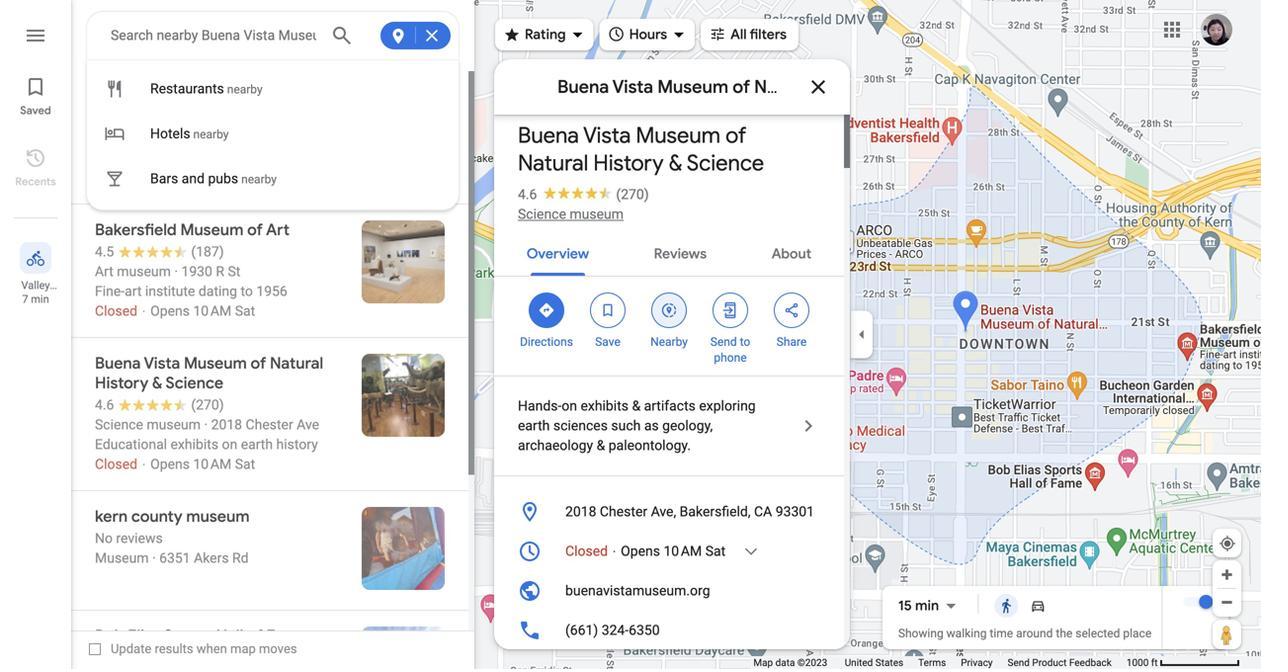 Task type: locate. For each thing, give the bounding box(es) containing it.
0 horizontal spatial send
[[711, 335, 737, 349]]

min inside  list
[[31, 293, 49, 306]]

results for museums feed
[[71, 71, 475, 669]]

buena down 
[[558, 76, 609, 98]]

about button
[[756, 228, 828, 276]]

1 horizontal spatial natural
[[755, 76, 815, 98]]

valley plaza
[[21, 279, 50, 306]]

pubs
[[208, 171, 238, 187]]

0 horizontal spatial min
[[31, 293, 49, 306]]

nearby inside 'bars and pubs nearby'
[[241, 173, 277, 186]]

send to phone
[[711, 335, 751, 365]]

buena vista museum of natural history & science down filters
[[558, 76, 964, 98]]

science
[[898, 76, 964, 98], [687, 149, 764, 177], [518, 206, 567, 222]]

united
[[845, 657, 873, 669]]

terms button
[[919, 657, 947, 669]]

search nearby buena vista museum of… field up the restaurants nearby
[[111, 23, 316, 46]]

2 vertical spatial buena
[[518, 122, 579, 149]]

natural
[[755, 76, 815, 98], [518, 149, 589, 177]]

footer
[[754, 657, 1127, 669]]

min down valley
[[31, 293, 49, 306]]

hours image
[[518, 540, 542, 564]]

4.6
[[518, 186, 537, 203]]

tab list inside buena vista museum of natural history & science main content
[[494, 228, 844, 276]]

send inside button
[[1008, 657, 1030, 669]]

closed ⋅ opens 10 am sat
[[566, 543, 726, 560]]

send down showing walking time around the selected place
[[1008, 657, 1030, 669]]

send product feedback
[[1008, 657, 1112, 669]]

tab list
[[494, 228, 844, 276]]

 list
[[0, 0, 71, 669]]

walking image
[[999, 598, 1015, 614]]

 hours
[[608, 23, 668, 45]]

(661) 324-6350
[[566, 622, 660, 639]]

museum left of…
[[278, 27, 332, 44]]

recents
[[15, 175, 56, 189]]

2 horizontal spatial science
[[898, 76, 964, 98]]

 cell
[[87, 163, 446, 195]]

0 vertical spatial natural
[[755, 76, 815, 98]]

10 am
[[664, 543, 702, 560]]

search nearby buena vista museum of… field up  cell
[[87, 12, 459, 59]]

hours
[[629, 26, 668, 44]]

send up 'phone'
[[711, 335, 737, 349]]

saved button
[[0, 67, 71, 123]]

united states button
[[845, 657, 904, 669]]

1 vertical spatial min
[[916, 597, 939, 615]]

ave,
[[651, 504, 677, 520]]

15
[[899, 597, 912, 615]]

museum down 
[[658, 76, 729, 98]]

science museum
[[518, 206, 624, 222]]

nearby inside search nearby buena vista museum of… field
[[157, 27, 198, 44]]

restaurants nearby
[[150, 81, 263, 97]]

actions for buena vista museum of natural history & science region
[[494, 277, 844, 376]]

(661) 324-6350 button
[[494, 611, 844, 651]]

footer containing map data ©2023
[[754, 657, 1127, 669]]

vista up  cell
[[244, 27, 275, 44]]

closed
[[566, 543, 608, 560]]

the
[[1056, 627, 1073, 641]]


[[538, 300, 556, 321]]


[[661, 300, 678, 321]]

1 vertical spatial send
[[1008, 657, 1030, 669]]

museum
[[278, 27, 332, 44], [658, 76, 729, 98], [636, 122, 721, 149]]

nearby for restaurants
[[227, 83, 263, 96]]

0 horizontal spatial science
[[518, 206, 567, 222]]

Update results when map moves checkbox
[[89, 637, 297, 662]]

nearby right search
[[157, 27, 198, 44]]

share
[[777, 335, 807, 349]]

as
[[645, 418, 659, 434]]

filters
[[750, 26, 787, 44]]

2 vertical spatial science
[[518, 206, 567, 222]]

show your location image
[[1219, 535, 1237, 553]]

buena up 4.6
[[518, 122, 579, 149]]

update results when map moves
[[111, 642, 297, 657]]

Search nearby Buena Vista Museum of… field
[[87, 12, 459, 59], [111, 23, 316, 46]]

1 vertical spatial natural
[[518, 149, 589, 177]]

None radio
[[991, 594, 1023, 618]]

1 horizontal spatial send
[[1008, 657, 1030, 669]]

to
[[740, 335, 751, 349]]

0 vertical spatial vista
[[244, 27, 275, 44]]

exploring
[[699, 398, 756, 414]]

0 vertical spatial of
[[733, 76, 750, 98]]

data
[[776, 657, 795, 669]]

&
[[883, 76, 895, 98], [669, 149, 683, 177], [632, 398, 641, 414], [597, 438, 605, 454]]

museum inside field
[[278, 27, 332, 44]]

1 horizontal spatial min
[[916, 597, 939, 615]]

tab list containing overview
[[494, 228, 844, 276]]

history
[[819, 76, 879, 98], [594, 149, 664, 177]]

nearby inside the restaurants nearby
[[227, 83, 263, 96]]

0 vertical spatial send
[[711, 335, 737, 349]]

overview
[[527, 245, 589, 263]]

min right 15 on the bottom right
[[916, 597, 939, 615]]

museum up the (270)
[[636, 122, 721, 149]]

buena vista museum of natural history & science up the (270)
[[518, 122, 764, 177]]

selected
[[1076, 627, 1121, 641]]

min inside the "15 min" popup button
[[916, 597, 939, 615]]

turn off travel time tool image
[[1200, 595, 1213, 609]]

nearby right hotels
[[193, 128, 229, 141]]

buenavistamuseum.org
[[566, 583, 711, 599]]

vista down  hours
[[613, 76, 654, 98]]

showing
[[899, 627, 944, 641]]

none search field containing 
[[87, 12, 459, 210]]

of
[[733, 76, 750, 98], [726, 122, 747, 149]]

1 vertical spatial science
[[687, 149, 764, 177]]

0 vertical spatial science
[[898, 76, 964, 98]]

send for send product feedback
[[1008, 657, 1030, 669]]

buena up the restaurants nearby
[[202, 27, 240, 44]]

 cell
[[87, 118, 446, 150]]


[[104, 122, 125, 146]]

Turn off travel time tool checkbox
[[1184, 595, 1213, 609]]

bars and pubs nearby
[[150, 171, 277, 187]]

natural up 4.6 stars image
[[518, 149, 589, 177]]

1 horizontal spatial history
[[819, 76, 879, 98]]

save
[[595, 335, 621, 349]]

7
[[22, 293, 28, 306]]

1 vertical spatial history
[[594, 149, 664, 177]]

0 vertical spatial museum
[[278, 27, 332, 44]]

none radio inside the google maps element
[[1023, 594, 1054, 618]]

93301
[[776, 504, 815, 520]]

map
[[754, 657, 773, 669]]

324-
[[602, 622, 629, 639]]

nearby inside hotels nearby
[[193, 128, 229, 141]]

nearby up "" cell
[[227, 83, 263, 96]]

natural down filters
[[755, 76, 815, 98]]

1 horizontal spatial science
[[687, 149, 764, 177]]

vista
[[244, 27, 275, 44], [613, 76, 654, 98], [583, 122, 631, 149]]

6350
[[629, 622, 660, 639]]

none search field inside the google maps element
[[87, 12, 459, 210]]

science inside button
[[518, 206, 567, 222]]

0 vertical spatial history
[[819, 76, 879, 98]]

ca
[[754, 504, 773, 520]]

nearby right pubs
[[241, 173, 277, 186]]

overview button
[[511, 228, 605, 276]]

buena vista museum of natural history & science
[[558, 76, 964, 98], [518, 122, 764, 177]]

sat
[[706, 543, 726, 560]]

send
[[711, 335, 737, 349], [1008, 657, 1030, 669]]

map
[[230, 642, 256, 657]]

⋅
[[612, 543, 618, 560]]

0 vertical spatial min
[[31, 293, 49, 306]]

chester
[[600, 504, 648, 520]]

None search field
[[87, 12, 459, 210]]

1 vertical spatial of
[[726, 122, 747, 149]]

send inside send to phone
[[711, 335, 737, 349]]

hands-on exhibits & artifacts exploring earth sciences such as geology, archaeology & paleontology.
[[518, 398, 756, 454]]

vista up "270 reviews" element
[[583, 122, 631, 149]]

2018 chester ave, bakersfield, ca 93301
[[566, 504, 815, 520]]

hands-
[[518, 398, 562, 414]]

None radio
[[1023, 594, 1054, 618]]

such
[[611, 418, 641, 434]]


[[599, 300, 617, 321]]

270 reviews element
[[616, 186, 649, 203]]



Task type: vqa. For each thing, say whether or not it's contained in the screenshot.
Update results when map moves
yes



Task type: describe. For each thing, give the bounding box(es) containing it.
0 vertical spatial buena vista museum of natural history & science
[[558, 76, 964, 98]]

showing walking time around the selected place
[[899, 627, 1152, 641]]

archaeology
[[518, 438, 593, 454]]

hotels nearby
[[150, 126, 229, 142]]

earth
[[518, 418, 550, 434]]

1 vertical spatial museum
[[658, 76, 729, 98]]

hotels
[[150, 126, 190, 142]]

©2023
[[798, 657, 828, 669]]

vista inside field
[[244, 27, 275, 44]]

0 horizontal spatial history
[[594, 149, 664, 177]]

phone
[[714, 351, 747, 365]]

suggestions grid
[[87, 59, 459, 210]]


[[608, 23, 625, 45]]

reviews
[[654, 245, 707, 263]]

map data ©2023
[[754, 657, 830, 669]]

menu image
[[24, 24, 47, 47]]


[[104, 77, 125, 101]]

around
[[1017, 627, 1054, 641]]

google account: michele murakami  
(michele.murakami@adept.ai) image
[[1201, 14, 1233, 46]]

 rating
[[503, 23, 566, 45]]

moves
[[259, 642, 297, 657]]

zoom in image
[[1220, 568, 1235, 582]]

all
[[731, 26, 747, 44]]


[[27, 247, 44, 269]]

information for buena vista museum of natural history & science region
[[494, 488, 844, 669]]

buena vista museum of natural history & science main content
[[494, 0, 964, 669]]

on
[[562, 398, 577, 414]]

walking
[[947, 627, 987, 641]]

1 vertical spatial vista
[[613, 76, 654, 98]]

show street view coverage image
[[1213, 620, 1242, 650]]


[[783, 300, 801, 321]]

driving image
[[1030, 598, 1046, 614]]

2018
[[566, 504, 597, 520]]

google maps element
[[0, 0, 1262, 669]]

 all filters
[[709, 23, 787, 45]]

privacy button
[[961, 657, 993, 669]]

directions
[[520, 335, 573, 349]]

terms
[[919, 657, 947, 669]]

15 min button
[[899, 594, 963, 618]]

footer inside the google maps element
[[754, 657, 1127, 669]]

min for 15 min
[[916, 597, 939, 615]]

update
[[111, 642, 152, 657]]

geology,
[[663, 418, 713, 434]]

4.6 stars image
[[537, 186, 616, 199]]

plaza
[[22, 293, 49, 306]]

1 vertical spatial buena
[[558, 76, 609, 98]]

search nearby buena vista museum of…
[[111, 27, 358, 44]]

bars
[[150, 171, 178, 187]]


[[709, 23, 727, 45]]

states
[[876, 657, 904, 669]]

paleontology.
[[609, 438, 691, 454]]

bakersfield,
[[680, 504, 751, 520]]

send for send to phone
[[711, 335, 737, 349]]

2018 chester ave, bakersfield, ca 93301 button
[[494, 492, 844, 532]]

opens
[[621, 543, 661, 560]]

hands-on exhibits & artifacts exploring earth sciences such as geology, archaeology & paleontology. button
[[494, 377, 844, 476]]

rating
[[525, 26, 566, 44]]

copy address image
[[800, 503, 818, 521]]

2 vertical spatial vista
[[583, 122, 631, 149]]

feedback
[[1070, 657, 1112, 669]]

science museum button
[[518, 205, 624, 224]]


[[503, 23, 521, 45]]

min for 7 min
[[31, 293, 49, 306]]

(270)
[[616, 186, 649, 203]]

1000
[[1127, 657, 1149, 669]]

reviews button
[[638, 228, 723, 276]]

0 horizontal spatial natural
[[518, 149, 589, 177]]


[[722, 300, 740, 321]]

nearby
[[651, 335, 688, 349]]

valley
[[21, 279, 50, 292]]

nearby for hotels
[[193, 128, 229, 141]]

1000 ft button
[[1127, 657, 1241, 669]]

museum
[[570, 206, 624, 222]]

7 min
[[22, 293, 49, 306]]

united states
[[845, 657, 904, 669]]

nearby for search
[[157, 27, 198, 44]]

show open hours for the week image
[[743, 543, 761, 561]]

when
[[197, 642, 227, 657]]

recents button
[[0, 138, 71, 194]]

time
[[990, 627, 1014, 641]]

ft
[[1152, 657, 1158, 669]]

collapse side panel image
[[851, 324, 873, 346]]

1 vertical spatial buena vista museum of natural history & science
[[518, 122, 764, 177]]

sciences
[[554, 418, 608, 434]]

and
[[182, 171, 205, 187]]

search
[[111, 27, 153, 44]]

buenavistamuseum.org link
[[494, 572, 844, 611]]

artifacts
[[644, 398, 696, 414]]

 cell
[[87, 73, 446, 105]]

restaurants
[[150, 81, 224, 97]]

search nearby buena vista museum of… field containing search nearby buena vista museum of…
[[87, 12, 459, 59]]

0 vertical spatial buena
[[202, 27, 240, 44]]

exhibits
[[581, 398, 629, 414]]

results
[[155, 642, 193, 657]]

(661)
[[566, 622, 598, 639]]

1000 ft
[[1127, 657, 1158, 669]]

saved
[[20, 104, 51, 118]]

zoom out image
[[1220, 595, 1235, 610]]

2 vertical spatial museum
[[636, 122, 721, 149]]



